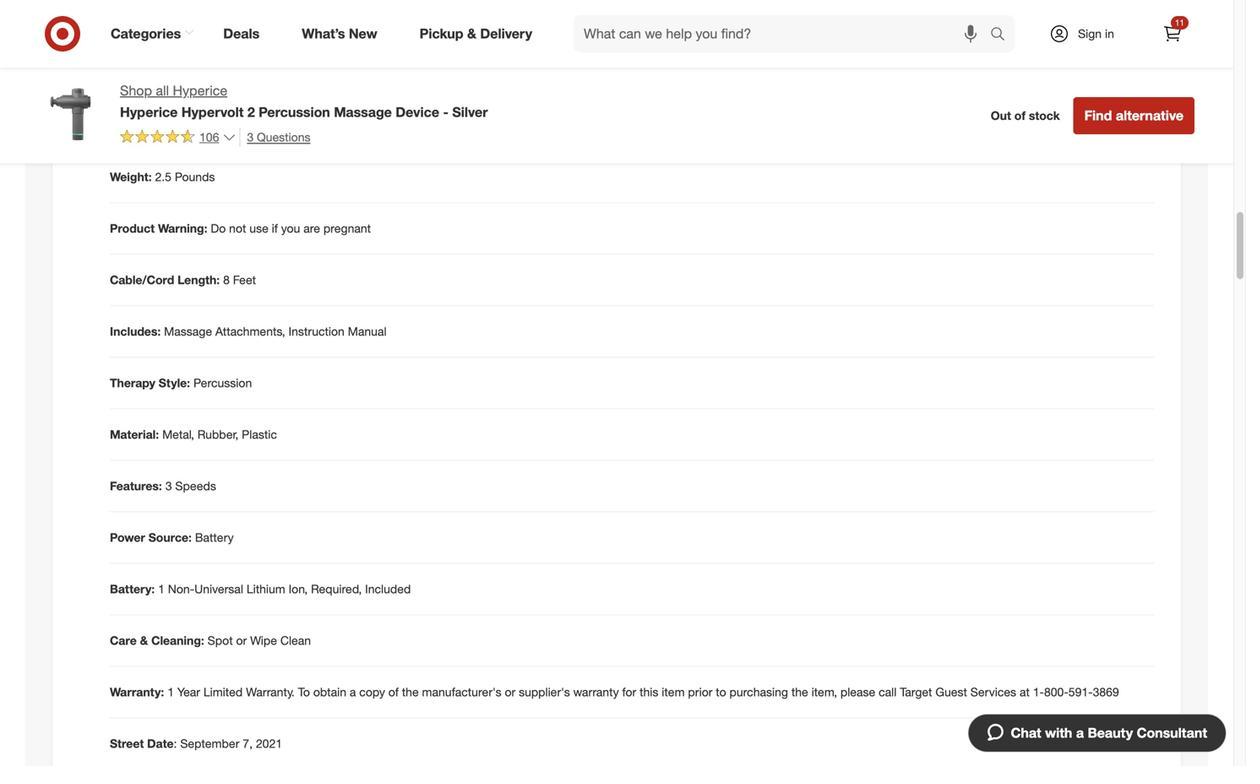 Task type: locate. For each thing, give the bounding box(es) containing it.
cleaning:
[[151, 633, 204, 648]]

a right with in the right bottom of the page
[[1076, 725, 1084, 741]]

battery
[[195, 530, 234, 545]]

cable/cord length: 8 feet
[[110, 272, 256, 287]]

0 vertical spatial massage
[[334, 104, 392, 120]]

hyperice down shop
[[120, 104, 178, 120]]

What can we help you find? suggestions appear below search field
[[574, 15, 994, 52]]

attachments,
[[215, 324, 285, 339]]

material: metal, rubber, plastic
[[110, 427, 277, 442]]

out of stock
[[991, 108, 1060, 123]]

if
[[272, 221, 278, 236]]

the right copy
[[402, 685, 419, 699]]

image of hyperice hypervolt 2 percussion massage device - silver image
[[39, 81, 106, 149]]

1 horizontal spatial 3
[[247, 130, 254, 144]]

item
[[662, 685, 685, 699]]

2.5 left pounds
[[155, 169, 171, 184]]

included
[[365, 582, 411, 596]]

you
[[281, 221, 300, 236]]

percussion right 'style:'
[[193, 376, 252, 390]]

warranty.
[[246, 685, 295, 699]]

a
[[350, 685, 356, 699], [1076, 725, 1084, 741]]

1 left non-
[[158, 582, 165, 596]]

supplier's
[[519, 685, 570, 699]]

1 horizontal spatial percussion
[[259, 104, 330, 120]]

0 horizontal spatial 1
[[158, 582, 165, 596]]

massage
[[334, 104, 392, 120], [164, 324, 212, 339]]

:
[[174, 736, 177, 751]]

specifications
[[110, 22, 218, 41]]

2 horizontal spatial inches
[[405, 118, 440, 133]]

inches right 7
[[242, 118, 277, 133]]

& right pickup in the left top of the page
[[467, 25, 476, 42]]

product
[[110, 221, 155, 236]]

style:
[[159, 376, 190, 390]]

3 right 7
[[247, 130, 254, 144]]

a inside button
[[1076, 725, 1084, 741]]

manual
[[348, 324, 387, 339]]

number
[[110, 66, 155, 81]]

non-
[[168, 582, 194, 596]]

massage left device
[[334, 104, 392, 120]]

chat
[[1011, 725, 1041, 741]]

0 horizontal spatial or
[[236, 633, 247, 648]]

1 vertical spatial or
[[505, 685, 515, 699]]

of
[[158, 66, 169, 81], [1014, 108, 1026, 123], [388, 685, 399, 699]]

1 vertical spatial 1
[[167, 685, 174, 699]]

1 the from the left
[[402, 685, 419, 699]]

hyperice down pieces:
[[173, 82, 227, 99]]

1 horizontal spatial or
[[505, 685, 515, 699]]

1 vertical spatial a
[[1076, 725, 1084, 741]]

x
[[376, 118, 382, 133]]

1 inches from the left
[[242, 118, 277, 133]]

0 horizontal spatial 3
[[165, 479, 172, 493]]

sign in link
[[1035, 15, 1140, 52]]

0 horizontal spatial of
[[158, 66, 169, 81]]

inches left -
[[405, 118, 440, 133]]

11
[[1175, 17, 1184, 28]]

106
[[199, 129, 219, 144]]

0 vertical spatial or
[[236, 633, 247, 648]]

instruction
[[288, 324, 345, 339]]

2.5 right x
[[386, 118, 402, 133]]

the
[[402, 685, 419, 699], [791, 685, 808, 699]]

0 vertical spatial of
[[158, 66, 169, 81]]

street date : september 7, 2021
[[110, 736, 282, 751]]

(overall):
[[179, 118, 229, 133]]

1 horizontal spatial the
[[791, 685, 808, 699]]

3 questions
[[247, 130, 310, 144]]

warranty: 1 year limited warranty. to obtain a copy of the manufacturer's or supplier's warranty for this item prior to purchasing the item, please call target guest services at 1-800-591-3869
[[110, 685, 1119, 699]]

or right 'spot'
[[236, 633, 247, 648]]

warranty:
[[110, 685, 164, 699]]

1 horizontal spatial 1
[[167, 685, 174, 699]]

inches left "(h)"
[[320, 118, 355, 133]]

of up all
[[158, 66, 169, 81]]

1 left year
[[167, 685, 174, 699]]

of right copy
[[388, 685, 399, 699]]

limited
[[203, 685, 243, 699]]

consultant
[[1137, 725, 1207, 741]]

0 vertical spatial a
[[350, 685, 356, 699]]

3
[[247, 130, 254, 144], [165, 479, 172, 493]]

manufacturer's
[[422, 685, 501, 699]]

1 vertical spatial 3
[[165, 479, 172, 493]]

1 horizontal spatial inches
[[320, 118, 355, 133]]

massage down cable/cord length: 8 feet
[[164, 324, 212, 339]]

hypervolt
[[181, 104, 244, 120]]

or left supplier's
[[505, 685, 515, 699]]

for
[[622, 685, 636, 699]]

feet
[[233, 272, 256, 287]]

what's new
[[302, 25, 377, 42]]

&
[[467, 25, 476, 42], [140, 633, 148, 648]]

7,
[[243, 736, 253, 751]]

0 vertical spatial percussion
[[259, 104, 330, 120]]

1 vertical spatial of
[[1014, 108, 1026, 123]]

0 horizontal spatial percussion
[[193, 376, 252, 390]]

stock
[[1029, 108, 1060, 123]]

out
[[991, 108, 1011, 123]]

care
[[110, 633, 137, 648]]

includes:
[[110, 324, 161, 339]]

obtain
[[313, 685, 346, 699]]

3 left the speeds
[[165, 479, 172, 493]]

1 horizontal spatial &
[[467, 25, 476, 42]]

& right care
[[140, 633, 148, 648]]

of right out
[[1014, 108, 1026, 123]]

0 vertical spatial &
[[467, 25, 476, 42]]

the left "item,"
[[791, 685, 808, 699]]

1 horizontal spatial a
[[1076, 725, 1084, 741]]

4
[[217, 66, 223, 81]]

1 horizontal spatial of
[[388, 685, 399, 699]]

0 horizontal spatial massage
[[164, 324, 212, 339]]

0 horizontal spatial &
[[140, 633, 148, 648]]

are
[[303, 221, 320, 236]]

0 horizontal spatial inches
[[242, 118, 277, 133]]

use
[[249, 221, 268, 236]]

a left copy
[[350, 685, 356, 699]]

1 horizontal spatial massage
[[334, 104, 392, 120]]

2 the from the left
[[791, 685, 808, 699]]

massage inside the shop all hyperice hyperice hypervolt 2 percussion massage device - silver
[[334, 104, 392, 120]]

or
[[236, 633, 247, 648], [505, 685, 515, 699]]

silver
[[452, 104, 488, 120]]

not
[[229, 221, 246, 236]]

target
[[900, 685, 932, 699]]

features:
[[110, 479, 162, 493]]

in
[[1105, 26, 1114, 41]]

0 vertical spatial 1
[[158, 582, 165, 596]]

what's new link
[[287, 15, 398, 52]]

percussion up questions
[[259, 104, 330, 120]]

0 horizontal spatial the
[[402, 685, 419, 699]]

2 horizontal spatial of
[[1014, 108, 1026, 123]]

speeds
[[175, 479, 216, 493]]

0 horizontal spatial a
[[350, 685, 356, 699]]

1 horizontal spatial 2.5
[[386, 118, 402, 133]]

0 horizontal spatial 2.5
[[155, 169, 171, 184]]

106 link
[[120, 127, 236, 148]]

source:
[[148, 530, 192, 545]]

1 for year
[[167, 685, 174, 699]]

(l),
[[280, 118, 297, 133]]

to
[[298, 685, 310, 699]]

1 vertical spatial &
[[140, 633, 148, 648]]



Task type: vqa. For each thing, say whether or not it's contained in the screenshot.


Task type: describe. For each thing, give the bounding box(es) containing it.
3 inches from the left
[[405, 118, 440, 133]]

metal,
[[162, 427, 194, 442]]

& for pickup
[[467, 25, 476, 42]]

rubber,
[[198, 427, 238, 442]]

591-
[[1068, 685, 1093, 699]]

year
[[177, 685, 200, 699]]

-
[[443, 104, 449, 120]]

1 vertical spatial percussion
[[193, 376, 252, 390]]

7
[[232, 118, 239, 133]]

pickup & delivery
[[420, 25, 532, 42]]

purchasing
[[729, 685, 788, 699]]

1 vertical spatial hyperice
[[120, 104, 178, 120]]

all
[[156, 82, 169, 99]]

date
[[147, 736, 174, 751]]

sign
[[1078, 26, 1102, 41]]

of for number
[[158, 66, 169, 81]]

do
[[211, 221, 226, 236]]

lithium
[[247, 582, 285, 596]]

power source: battery
[[110, 530, 234, 545]]

categories
[[111, 25, 181, 42]]

0 vertical spatial hyperice
[[173, 82, 227, 99]]

services
[[970, 685, 1016, 699]]

required,
[[311, 582, 362, 596]]

spot
[[208, 633, 233, 648]]

1 for non-
[[158, 582, 165, 596]]

features: 3 speeds
[[110, 479, 216, 493]]

guest
[[935, 685, 967, 699]]

800-
[[1044, 685, 1068, 699]]

at
[[1020, 685, 1030, 699]]

shop all hyperice hyperice hypervolt 2 percussion massage device - silver
[[120, 82, 488, 120]]

chat with a beauty consultant
[[1011, 725, 1207, 741]]

universal
[[194, 582, 243, 596]]

call
[[879, 685, 897, 699]]

september
[[180, 736, 239, 751]]

9.7
[[300, 118, 317, 133]]

1 vertical spatial massage
[[164, 324, 212, 339]]

8
[[223, 272, 230, 287]]

prior
[[688, 685, 712, 699]]

delivery
[[480, 25, 532, 42]]

this
[[640, 685, 658, 699]]

length:
[[178, 272, 220, 287]]

shop
[[120, 82, 152, 99]]

deals link
[[209, 15, 281, 52]]

copy
[[359, 685, 385, 699]]

ion,
[[289, 582, 308, 596]]

find alternative
[[1084, 107, 1184, 124]]

pounds
[[175, 169, 215, 184]]

chat with a beauty consultant button
[[968, 714, 1227, 753]]

dimensions
[[110, 118, 176, 133]]

therapy style: percussion
[[110, 376, 252, 390]]

pickup & delivery link
[[405, 15, 553, 52]]

categories link
[[96, 15, 202, 52]]

power
[[110, 530, 145, 545]]

11 link
[[1154, 15, 1191, 52]]

therapy
[[110, 376, 155, 390]]

material:
[[110, 427, 159, 442]]

includes: massage attachments, instruction manual
[[110, 324, 387, 339]]

number of pieces: 4
[[110, 66, 223, 81]]

(h)
[[358, 118, 373, 133]]

warranty
[[573, 685, 619, 699]]

weight: 2.5 pounds
[[110, 169, 215, 184]]

with
[[1045, 725, 1072, 741]]

device
[[396, 104, 439, 120]]

what's
[[302, 25, 345, 42]]

2 vertical spatial of
[[388, 685, 399, 699]]

of for out
[[1014, 108, 1026, 123]]

(w)
[[444, 118, 462, 133]]

please
[[840, 685, 875, 699]]

sign in
[[1078, 26, 1114, 41]]

beauty
[[1088, 725, 1133, 741]]

questions
[[257, 130, 310, 144]]

product warning: do not use if you are pregnant
[[110, 221, 371, 236]]

2
[[247, 104, 255, 120]]

pregnant
[[323, 221, 371, 236]]

1-
[[1033, 685, 1044, 699]]

2021
[[256, 736, 282, 751]]

warning:
[[158, 221, 207, 236]]

care & cleaning: spot or wipe clean
[[110, 633, 311, 648]]

1 vertical spatial 2.5
[[155, 169, 171, 184]]

3 questions link
[[239, 127, 310, 147]]

battery:
[[110, 582, 155, 596]]

item,
[[811, 685, 837, 699]]

alternative
[[1116, 107, 1184, 124]]

& for care
[[140, 633, 148, 648]]

3869
[[1093, 685, 1119, 699]]

0 vertical spatial 2.5
[[386, 118, 402, 133]]

0 vertical spatial 3
[[247, 130, 254, 144]]

2 inches from the left
[[320, 118, 355, 133]]

clean
[[280, 633, 311, 648]]

percussion inside the shop all hyperice hyperice hypervolt 2 percussion massage device - silver
[[259, 104, 330, 120]]



